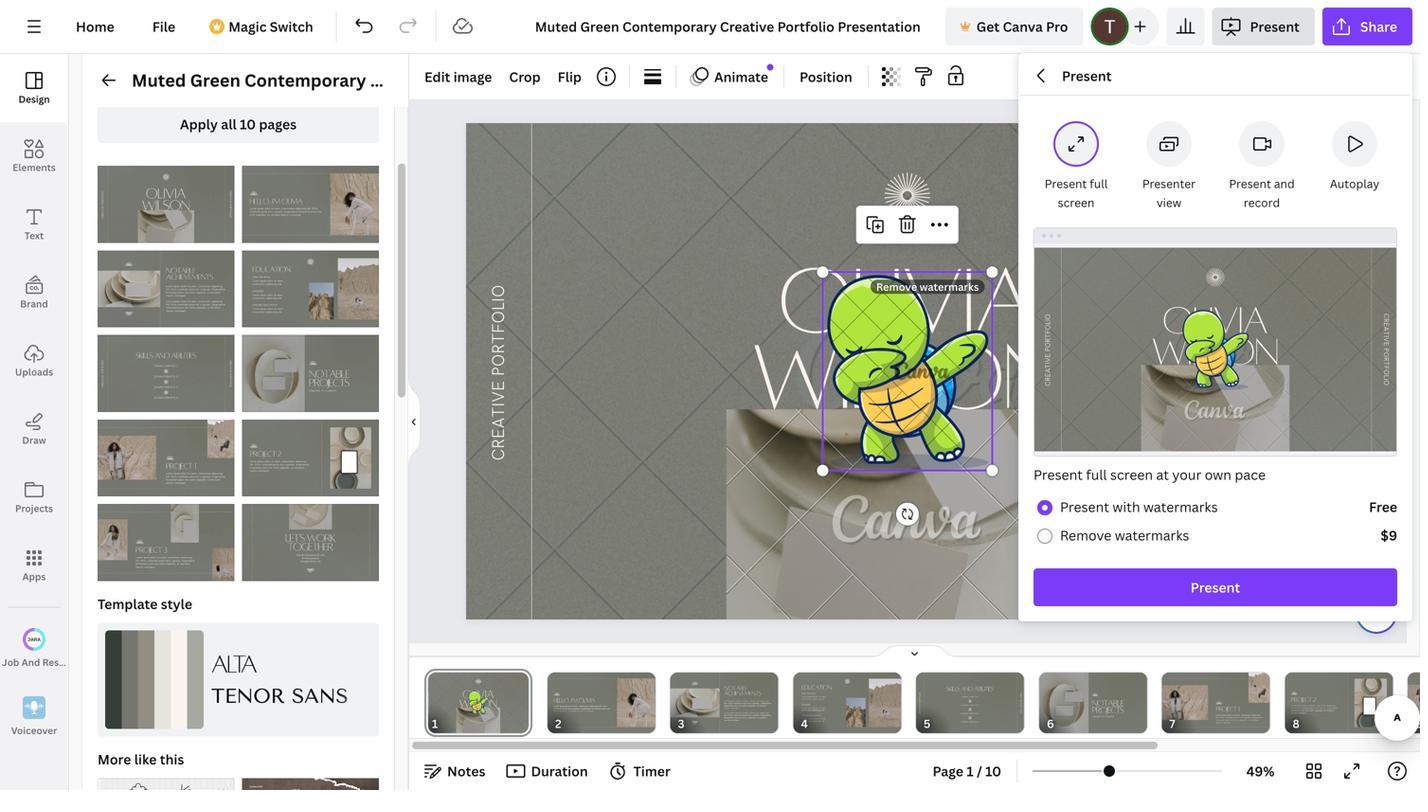 Task type: vqa. For each thing, say whether or not it's contained in the screenshot.
leftmost 9
no



Task type: locate. For each thing, give the bounding box(es) containing it.
1 vertical spatial screen
[[1111, 466, 1154, 484]]

remove watermarks down with in the bottom right of the page
[[1061, 526, 1190, 545]]

1 horizontal spatial a
[[1382, 327, 1391, 331]]

present and record
[[1230, 176, 1295, 210]]

apply all 10 pages
[[180, 115, 297, 133]]

1 vertical spatial 10
[[986, 762, 1002, 781]]

1 horizontal spatial l
[[1382, 375, 1391, 379]]

full up present with watermarks
[[1087, 466, 1108, 484]]

0 horizontal spatial 10
[[240, 115, 256, 133]]

pace
[[1235, 466, 1266, 484]]

ai
[[81, 656, 91, 669]]

apply
[[180, 115, 218, 133]]

c
[[1314, 283, 1334, 295], [1382, 314, 1391, 319]]

remove down hand drawn fireworks image
[[877, 280, 918, 294]]

screen inside present full screen
[[1058, 195, 1095, 210]]

o
[[1382, 352, 1391, 357], [1382, 370, 1391, 375], [1314, 378, 1334, 390], [1382, 381, 1391, 386], [1314, 421, 1334, 433], [1314, 447, 1334, 460]]

template style
[[98, 595, 192, 613]]

0 horizontal spatial screen
[[1058, 195, 1095, 210]]

hand drawn fireworks image
[[1207, 268, 1225, 287]]

present button
[[1034, 569, 1398, 607]]

0 vertical spatial remove watermarks
[[877, 280, 979, 294]]

creative portfolio
[[489, 285, 509, 461], [1044, 314, 1053, 386]]

autoplay
[[1331, 176, 1380, 191]]

crop
[[509, 68, 541, 86]]

magic switch
[[229, 18, 313, 36]]

full left presenter at the right of page
[[1090, 176, 1108, 191]]

0 vertical spatial remove
[[877, 280, 918, 294]]

alta tenor sans
[[211, 650, 348, 709]]

magic
[[229, 18, 267, 36]]

Design title text field
[[520, 8, 938, 45]]

file
[[152, 18, 176, 36]]

f
[[1382, 366, 1391, 370], [1314, 411, 1334, 421]]

screen left view
[[1058, 195, 1095, 210]]

1 horizontal spatial screen
[[1111, 466, 1154, 484]]

design
[[18, 93, 50, 106]]

c r e a t i v e p o r t f o l i o
[[1314, 283, 1334, 460], [1382, 314, 1391, 386]]

style
[[161, 595, 192, 613]]

wilson
[[752, 323, 1061, 427], [1152, 330, 1279, 373]]

flip
[[558, 68, 582, 86]]

tenor
[[211, 685, 285, 709]]

text button
[[0, 191, 68, 259]]

screen left at
[[1111, 466, 1154, 484]]

notes
[[447, 762, 486, 781]]

creative
[[370, 69, 441, 92], [1044, 354, 1053, 386], [489, 381, 509, 461]]

olivia
[[778, 246, 1035, 351], [1163, 298, 1268, 341]]

i
[[1382, 336, 1391, 338], [1314, 337, 1334, 342], [1382, 379, 1391, 381], [1314, 442, 1334, 447]]

contemporary
[[245, 69, 366, 92]]

present inside present full screen
[[1045, 176, 1087, 191]]

1 vertical spatial full
[[1087, 466, 1108, 484]]

muted
[[132, 69, 186, 92]]

uploads button
[[0, 327, 68, 395]]

edit image
[[425, 68, 492, 86]]

1 horizontal spatial p
[[1382, 348, 1391, 352]]

0 vertical spatial full
[[1090, 176, 1108, 191]]

10 right all
[[240, 115, 256, 133]]

49% button
[[1230, 756, 1292, 787]]

your
[[1173, 466, 1202, 484]]

voiceover
[[11, 724, 57, 737]]

presenter
[[1143, 176, 1196, 191]]

present with watermarks
[[1061, 498, 1218, 516]]

timer button
[[603, 756, 678, 787]]

1 vertical spatial f
[[1314, 411, 1334, 421]]

0 horizontal spatial wilson
[[752, 323, 1061, 427]]

1 vertical spatial remove watermarks
[[1061, 526, 1190, 545]]

0 vertical spatial 10
[[240, 115, 256, 133]]

magic switch button
[[198, 8, 329, 45]]

remove down present with watermarks
[[1061, 526, 1112, 545]]

edit image button
[[417, 62, 500, 92]]

e
[[1314, 305, 1334, 316], [1382, 323, 1391, 327], [1382, 342, 1391, 346], [1314, 353, 1334, 363]]

remove watermarks down hand drawn fireworks image
[[877, 280, 979, 294]]

View your notes and upcoming slides button
[[1127, 114, 1212, 220]]

page 1 / 10 button
[[925, 756, 1009, 787]]

0 vertical spatial watermarks
[[920, 280, 979, 294]]

flip button
[[550, 62, 589, 92]]

1 horizontal spatial remove
[[1061, 526, 1112, 545]]

remove
[[877, 280, 918, 294], [1061, 526, 1112, 545]]

0 horizontal spatial c
[[1314, 283, 1334, 295]]

0 horizontal spatial olivia
[[778, 246, 1035, 351]]

muted green contemporary creative portfolio presentation element
[[98, 166, 235, 243], [242, 166, 379, 243], [98, 250, 235, 328], [242, 250, 379, 328], [98, 335, 235, 412], [242, 335, 379, 412], [98, 420, 235, 497], [242, 420, 379, 497], [98, 504, 235, 581], [242, 504, 379, 581]]

1 horizontal spatial c r e a t i v e p o r t f o l i o
[[1382, 314, 1391, 386]]

0 horizontal spatial f
[[1314, 411, 1334, 421]]

49%
[[1247, 762, 1275, 781]]

view
[[1157, 195, 1182, 210]]

a
[[1314, 316, 1334, 327], [1382, 327, 1391, 331]]

Set speed to automatically play button
[[1313, 114, 1398, 220]]

r
[[1314, 295, 1334, 305], [1382, 319, 1391, 323], [1382, 357, 1391, 362], [1314, 390, 1334, 400]]

duration button
[[501, 756, 596, 787]]

apply all 10 pages button
[[98, 105, 379, 143]]

page 1 / 10
[[933, 762, 1002, 781]]

full
[[1090, 176, 1108, 191], [1087, 466, 1108, 484]]

1 horizontal spatial 10
[[986, 762, 1002, 781]]

1 vertical spatial remove
[[1061, 526, 1112, 545]]

apps
[[22, 571, 46, 583]]

1 vertical spatial watermarks
[[1144, 498, 1218, 516]]

Record yourself as you present button
[[1220, 114, 1305, 220]]

brown and green scrapbook art history presentation group
[[242, 767, 379, 790]]

0 horizontal spatial l
[[1314, 433, 1334, 442]]

full for present full screen at your own pace
[[1087, 466, 1108, 484]]

1 vertical spatial c
[[1382, 314, 1391, 319]]

1 horizontal spatial c
[[1382, 314, 1391, 319]]

t
[[1314, 327, 1334, 337], [1382, 331, 1391, 336], [1382, 362, 1391, 366], [1314, 400, 1334, 411]]

Present full screen at your own pace button
[[1034, 114, 1119, 220]]

muted green contemporary creative portfolio presentation image
[[98, 166, 235, 243], [242, 166, 379, 243], [98, 250, 235, 328], [242, 250, 379, 328], [98, 335, 235, 412], [242, 335, 379, 412], [98, 420, 235, 497], [242, 420, 379, 497], [98, 504, 235, 581], [242, 504, 379, 581]]

wilson down hand drawn fireworks icon
[[1152, 330, 1279, 373]]

p
[[1382, 348, 1391, 352], [1314, 368, 1334, 378]]

more like this
[[98, 751, 184, 769]]

0 horizontal spatial remove
[[877, 280, 918, 294]]

free
[[1370, 498, 1398, 516]]

edit
[[425, 68, 451, 86]]

1 horizontal spatial f
[[1382, 366, 1391, 370]]

hide image
[[408, 377, 421, 468]]

wilson down remove watermarks button at the right of page
[[752, 323, 1061, 427]]

full inside present full screen
[[1090, 176, 1108, 191]]

1 vertical spatial p
[[1314, 368, 1334, 378]]

l
[[1382, 375, 1391, 379], [1314, 433, 1334, 442]]

watermarks
[[920, 280, 979, 294], [1144, 498, 1218, 516], [1115, 526, 1190, 545]]

projects
[[15, 502, 53, 515]]

10 right /
[[986, 762, 1002, 781]]

0 vertical spatial screen
[[1058, 195, 1095, 210]]

screen for present full screen
[[1058, 195, 1095, 210]]

0 vertical spatial l
[[1382, 375, 1391, 379]]



Task type: describe. For each thing, give the bounding box(es) containing it.
file button
[[137, 8, 191, 45]]

record
[[1244, 195, 1281, 210]]

1 horizontal spatial remove watermarks
[[1061, 526, 1190, 545]]

screen for present full screen at your own pace
[[1111, 466, 1154, 484]]

all
[[221, 115, 237, 133]]

presenter view
[[1143, 176, 1196, 210]]

green and white doodle thesis defense presentation group
[[98, 767, 235, 790]]

page
[[933, 762, 964, 781]]

draw
[[22, 434, 46, 447]]

1
[[967, 762, 974, 781]]

1 horizontal spatial v
[[1382, 338, 1391, 342]]

present inside present dropdown button
[[1251, 18, 1300, 36]]

1 horizontal spatial olivia
[[1163, 298, 1268, 341]]

job and resume ai
[[2, 656, 91, 669]]

presentation
[[523, 69, 630, 92]]

position
[[800, 68, 853, 86]]

Page title text field
[[446, 715, 454, 734]]

0 horizontal spatial a
[[1314, 316, 1334, 327]]

canva assistant image
[[1366, 602, 1389, 625]]

crop button
[[502, 62, 548, 92]]

page 1 image
[[425, 673, 532, 734]]

muted green contemporary creative portfolio presentation
[[132, 69, 630, 92]]

this
[[160, 751, 184, 769]]

like
[[134, 751, 157, 769]]

present full screen
[[1045, 176, 1108, 210]]

0 horizontal spatial creative
[[370, 69, 441, 92]]

10 inside apply all 10 pages button
[[240, 115, 256, 133]]

side panel tab list
[[0, 54, 91, 752]]

present button
[[1213, 8, 1315, 45]]

hand drawn fireworks image
[[885, 173, 931, 218]]

0 horizontal spatial creative portfolio
[[489, 285, 509, 461]]

full for present full screen
[[1090, 176, 1108, 191]]

voiceover button
[[0, 683, 68, 752]]

1 horizontal spatial creative
[[489, 381, 509, 461]]

pages
[[259, 115, 297, 133]]

uploads
[[15, 366, 53, 379]]

share
[[1361, 18, 1398, 36]]

remove watermarks button
[[871, 280, 985, 294]]

design button
[[0, 54, 68, 122]]

animate
[[715, 68, 769, 86]]

get
[[977, 18, 1000, 36]]

2 vertical spatial watermarks
[[1115, 526, 1190, 545]]

notes button
[[417, 756, 493, 787]]

present inside present button
[[1191, 579, 1241, 597]]

hide pages image
[[870, 644, 961, 660]]

1 vertical spatial l
[[1314, 433, 1334, 442]]

main menu bar
[[0, 0, 1421, 54]]

sans
[[292, 685, 348, 709]]

0 vertical spatial p
[[1382, 348, 1391, 352]]

duration
[[531, 762, 588, 781]]

$9
[[1381, 526, 1398, 545]]

apps button
[[0, 532, 68, 600]]

animate button
[[684, 62, 776, 92]]

at
[[1157, 466, 1170, 484]]

canva
[[1003, 18, 1043, 36]]

pro
[[1046, 18, 1069, 36]]

more
[[98, 751, 131, 769]]

brand button
[[0, 259, 68, 327]]

10 inside page 1 / 10 'button'
[[986, 762, 1002, 781]]

elements
[[13, 161, 56, 174]]

0 horizontal spatial v
[[1314, 342, 1334, 353]]

brand
[[20, 298, 48, 310]]

0 vertical spatial f
[[1382, 366, 1391, 370]]

home link
[[61, 8, 130, 45]]

projects button
[[0, 463, 68, 532]]

green
[[190, 69, 241, 92]]

resume
[[42, 656, 79, 669]]

position button
[[792, 62, 860, 92]]

present inside present and record
[[1230, 176, 1272, 191]]

/
[[977, 762, 983, 781]]

get canva pro
[[977, 18, 1069, 36]]

share button
[[1323, 8, 1413, 45]]

1 horizontal spatial creative portfolio
[[1044, 314, 1053, 386]]

cute turtle dabbing cartoon vector illustration image
[[823, 272, 993, 471]]

with
[[1113, 498, 1141, 516]]

draw button
[[0, 395, 68, 463]]

0 horizontal spatial c r e a t i v e p o r t f o l i o
[[1314, 283, 1334, 460]]

0 horizontal spatial p
[[1314, 368, 1334, 378]]

image
[[454, 68, 492, 86]]

get canva pro button
[[946, 8, 1084, 45]]

and
[[22, 656, 40, 669]]

elements button
[[0, 122, 68, 191]]

job
[[2, 656, 19, 669]]

template
[[98, 595, 158, 613]]

text
[[25, 229, 44, 242]]

own
[[1205, 466, 1232, 484]]

0 horizontal spatial remove watermarks
[[877, 280, 979, 294]]

1 horizontal spatial wilson
[[1152, 330, 1279, 373]]

2 horizontal spatial creative
[[1044, 354, 1053, 386]]

job and resume ai button
[[0, 615, 91, 683]]

alta
[[211, 650, 256, 678]]

and
[[1275, 176, 1295, 191]]

new image
[[767, 64, 774, 71]]

0 vertical spatial c
[[1314, 283, 1334, 295]]

home
[[76, 18, 114, 36]]



